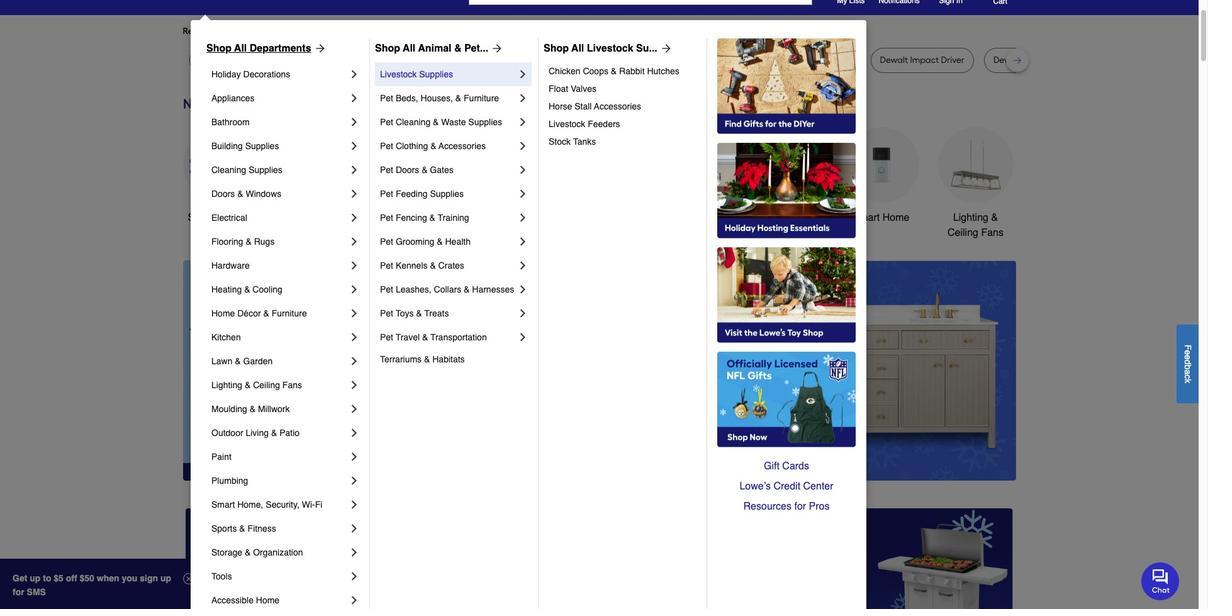 Task type: locate. For each thing, give the bounding box(es) containing it.
3 shop from the left
[[544, 43, 569, 54]]

pet left feeding
[[380, 189, 393, 199]]

feeding
[[396, 189, 428, 199]]

pet leashes, collars & harnesses
[[380, 285, 514, 295]]

1 vertical spatial lighting & ceiling fans link
[[212, 373, 348, 397]]

chevron right image for pet cleaning & waste supplies
[[517, 116, 529, 128]]

1 drill from the left
[[361, 55, 376, 65]]

harnesses
[[472, 285, 514, 295]]

1 vertical spatial cleaning
[[212, 165, 246, 175]]

2 vertical spatial livestock
[[549, 119, 586, 129]]

livestock for livestock feeders
[[549, 119, 586, 129]]

outdoor
[[657, 212, 693, 223], [212, 428, 243, 438]]

chevron right image for doors & windows
[[348, 188, 361, 200]]

decorations down christmas
[[477, 227, 531, 239]]

chevron right image for livestock supplies
[[517, 68, 529, 81]]

fitness
[[248, 524, 276, 534]]

pet grooming & health link
[[380, 230, 517, 254]]

0 vertical spatial fans
[[982, 227, 1004, 239]]

0 horizontal spatial bathroom link
[[212, 110, 348, 134]]

2 up from the left
[[160, 574, 171, 584]]

5 pet from the top
[[380, 189, 393, 199]]

up to 30 percent off select grills and accessories. image
[[751, 509, 1014, 609]]

0 vertical spatial decorations
[[243, 69, 290, 79]]

furniture up "kitchen" 'link'
[[272, 308, 307, 319]]

pet left 'kennels'
[[380, 261, 393, 271]]

1 horizontal spatial impact
[[797, 55, 826, 65]]

shop up chicken
[[544, 43, 569, 54]]

outdoor tools & equipment link
[[655, 127, 731, 240]]

all right shop
[[214, 212, 225, 223]]

decorations for christmas
[[477, 227, 531, 239]]

3 set from the left
[[681, 55, 694, 65]]

pet left grooming
[[380, 237, 393, 247]]

chevron right image for electrical
[[348, 212, 361, 224]]

livestock feeders
[[549, 119, 621, 129]]

f e e d b a c k button
[[1177, 325, 1199, 403]]

terrariums & habitats
[[380, 354, 465, 365]]

holiday hosting essentials. image
[[718, 143, 856, 239]]

1 horizontal spatial bathroom
[[765, 212, 809, 223]]

4 set from the left
[[1054, 55, 1066, 65]]

hardware
[[212, 261, 250, 271]]

bathroom
[[212, 117, 250, 127], [765, 212, 809, 223]]

cleaning up clothing
[[396, 117, 431, 127]]

0 horizontal spatial you
[[297, 26, 312, 37]]

1 horizontal spatial outdoor
[[657, 212, 693, 223]]

cleaning down building
[[212, 165, 246, 175]]

habitats
[[433, 354, 465, 365]]

pet for pet toys & treats
[[380, 308, 393, 319]]

0 vertical spatial lighting
[[954, 212, 989, 223]]

bit set
[[669, 55, 694, 65]]

shop these last-minute gifts. $99 or less. quantities are limited and won't last. image
[[183, 261, 386, 481]]

bit
[[378, 55, 388, 65], [448, 55, 458, 65], [558, 55, 569, 65], [615, 55, 625, 65], [669, 55, 679, 65], [1041, 55, 1051, 65]]

outdoor down moulding
[[212, 428, 243, 438]]

10 pet from the top
[[380, 308, 393, 319]]

1 driver from the left
[[533, 55, 556, 65]]

more suggestions for you link
[[322, 25, 434, 38]]

0 horizontal spatial driver
[[533, 55, 556, 65]]

electrical link
[[212, 206, 348, 230]]

4 drill from the left
[[1024, 55, 1039, 65]]

0 horizontal spatial arrow right image
[[311, 42, 326, 55]]

living
[[246, 428, 269, 438]]

security,
[[266, 500, 300, 510]]

0 vertical spatial cleaning
[[396, 117, 431, 127]]

pet left travel
[[380, 332, 393, 342]]

shop for shop all departments
[[207, 43, 232, 54]]

2 impact from the left
[[797, 55, 826, 65]]

1 horizontal spatial shop
[[375, 43, 400, 54]]

0 horizontal spatial tools link
[[212, 565, 348, 589]]

arrow right image inside shop all departments link
[[311, 42, 326, 55]]

2 horizontal spatial livestock
[[587, 43, 634, 54]]

transportation
[[431, 332, 487, 342]]

pet for pet feeding supplies
[[380, 189, 393, 199]]

shop down more suggestions for you link
[[375, 43, 400, 54]]

Search Query text field
[[470, 0, 755, 4]]

center
[[804, 481, 834, 492]]

garden
[[243, 356, 273, 366]]

scroll to item #5 element
[[768, 457, 801, 464]]

shop
[[188, 212, 211, 223]]

you up "shop all animal & pet..."
[[409, 26, 424, 37]]

ceiling inside "lighting & ceiling fans"
[[948, 227, 979, 239]]

4 dewalt from the left
[[417, 55, 445, 65]]

1 vertical spatial lighting
[[212, 380, 242, 390]]

2 horizontal spatial shop
[[544, 43, 569, 54]]

2 dewalt from the left
[[256, 55, 284, 65]]

supplies down dewalt bit set
[[419, 69, 453, 79]]

tools down feeding
[[398, 212, 421, 223]]

6 bit from the left
[[1041, 55, 1051, 65]]

0 horizontal spatial smart
[[212, 500, 235, 510]]

pet for pet grooming & health
[[380, 237, 393, 247]]

pet for pet travel & transportation
[[380, 332, 393, 342]]

livestock for livestock supplies
[[380, 69, 417, 79]]

windows
[[246, 189, 282, 199]]

drill for dewalt drill
[[753, 55, 768, 65]]

arrow right image
[[311, 42, 326, 55], [489, 42, 504, 55], [993, 371, 1006, 383]]

0 horizontal spatial livestock
[[380, 69, 417, 79]]

sms
[[27, 587, 46, 597]]

0 vertical spatial furniture
[[464, 93, 499, 103]]

chevron right image
[[517, 68, 529, 81], [517, 140, 529, 152], [517, 164, 529, 176], [348, 188, 361, 200], [348, 212, 361, 224], [348, 235, 361, 248], [348, 259, 361, 272], [517, 259, 529, 272], [517, 283, 529, 296], [348, 307, 361, 320], [517, 307, 529, 320], [348, 331, 361, 344], [517, 331, 529, 344], [348, 355, 361, 368], [348, 379, 361, 392], [348, 403, 361, 416], [348, 451, 361, 463]]

5 bit from the left
[[669, 55, 679, 65]]

0 horizontal spatial home
[[212, 308, 235, 319]]

1 horizontal spatial accessories
[[594, 101, 642, 111]]

livestock up stock tanks
[[549, 119, 586, 129]]

smart for smart home, security, wi-fi
[[212, 500, 235, 510]]

1 e from the top
[[1184, 350, 1194, 355]]

9 pet from the top
[[380, 285, 393, 295]]

tools up equipment
[[696, 212, 719, 223]]

waste
[[442, 117, 466, 127]]

accessories down waste
[[439, 141, 486, 151]]

0 vertical spatial ceiling
[[948, 227, 979, 239]]

chevron right image for bathroom
[[348, 116, 361, 128]]

su...
[[636, 43, 658, 54]]

smart inside smart home, security, wi-fi link
[[212, 500, 235, 510]]

impact for impact driver bit
[[502, 55, 531, 65]]

cards
[[783, 461, 810, 472]]

chevron right image
[[348, 68, 361, 81], [348, 92, 361, 105], [517, 92, 529, 105], [348, 116, 361, 128], [517, 116, 529, 128], [348, 140, 361, 152], [348, 164, 361, 176], [517, 188, 529, 200], [517, 212, 529, 224], [517, 235, 529, 248], [348, 283, 361, 296], [348, 427, 361, 439], [348, 475, 361, 487], [348, 499, 361, 511], [348, 523, 361, 535], [348, 546, 361, 559], [348, 570, 361, 583], [348, 594, 361, 607]]

sports & fitness
[[212, 524, 276, 534]]

recommended searches for you heading
[[183, 25, 1016, 38]]

0 vertical spatial home
[[883, 212, 910, 223]]

tools down 'storage'
[[212, 572, 232, 582]]

bathroom link
[[212, 110, 348, 134], [750, 127, 825, 225]]

furniture up waste
[[464, 93, 499, 103]]

pros
[[809, 501, 830, 512]]

storage & organization link
[[212, 541, 348, 565]]

pet up "pet clothing & accessories" on the top left of the page
[[380, 117, 393, 127]]

doors up feeding
[[396, 165, 419, 175]]

home inside "link"
[[883, 212, 910, 223]]

0 horizontal spatial lighting & ceiling fans
[[212, 380, 302, 390]]

chevron right image for flooring & rugs
[[348, 235, 361, 248]]

1 horizontal spatial home
[[256, 596, 280, 606]]

2 shop from the left
[[375, 43, 400, 54]]

0 vertical spatial outdoor
[[657, 212, 693, 223]]

2 horizontal spatial tools
[[696, 212, 719, 223]]

7 dewalt from the left
[[994, 55, 1022, 65]]

supplies for building supplies
[[245, 141, 279, 151]]

0 vertical spatial smart
[[853, 212, 880, 223]]

dewalt for dewalt
[[199, 55, 227, 65]]

all left animal
[[403, 43, 416, 54]]

accessible
[[212, 596, 254, 606]]

0 horizontal spatial shop
[[207, 43, 232, 54]]

chevron right image for lighting & ceiling fans
[[348, 379, 361, 392]]

pet for pet doors & gates
[[380, 165, 393, 175]]

3 bit from the left
[[558, 55, 569, 65]]

chevron right image for pet fencing & training
[[517, 212, 529, 224]]

heating & cooling link
[[212, 278, 348, 302]]

pet
[[380, 93, 393, 103], [380, 117, 393, 127], [380, 141, 393, 151], [380, 165, 393, 175], [380, 189, 393, 199], [380, 213, 393, 223], [380, 237, 393, 247], [380, 261, 393, 271], [380, 285, 393, 295], [380, 308, 393, 319], [380, 332, 393, 342]]

chat invite button image
[[1142, 562, 1180, 600]]

0 horizontal spatial bathroom
[[212, 117, 250, 127]]

up
[[30, 574, 41, 584], [160, 574, 171, 584]]

1 horizontal spatial doors
[[396, 165, 419, 175]]

departments
[[250, 43, 311, 54]]

pet inside "link"
[[380, 93, 393, 103]]

chevron right image for tools
[[348, 570, 361, 583]]

supplies up windows
[[249, 165, 283, 175]]

8 pet from the top
[[380, 261, 393, 271]]

4 pet from the top
[[380, 165, 393, 175]]

supplies up cleaning supplies
[[245, 141, 279, 151]]

1 vertical spatial accessories
[[439, 141, 486, 151]]

arrow right image for shop all departments
[[311, 42, 326, 55]]

6 dewalt from the left
[[880, 55, 909, 65]]

for down 'get'
[[13, 587, 24, 597]]

storage
[[212, 548, 242, 558]]

outdoor inside outdoor tools & equipment
[[657, 212, 693, 223]]

1 vertical spatial ceiling
[[253, 380, 280, 390]]

supplies right waste
[[469, 117, 502, 127]]

outdoor up equipment
[[657, 212, 693, 223]]

for inside get up to $5 off $50 when you sign up for sms
[[13, 587, 24, 597]]

tools link
[[372, 127, 447, 225], [212, 565, 348, 589]]

chevron right image for lawn & garden
[[348, 355, 361, 368]]

smart home
[[853, 212, 910, 223]]

moulding & millwork link
[[212, 397, 348, 421]]

0 horizontal spatial accessories
[[439, 141, 486, 151]]

kitchen
[[212, 332, 241, 342]]

f e e d b a c k
[[1184, 345, 1194, 383]]

beds,
[[396, 93, 418, 103]]

for up departments
[[284, 26, 296, 37]]

pet up 'pet feeding supplies'
[[380, 165, 393, 175]]

houses,
[[421, 93, 453, 103]]

1 shop from the left
[[207, 43, 232, 54]]

chevron right image for accessible home
[[348, 594, 361, 607]]

1 vertical spatial livestock
[[380, 69, 417, 79]]

3 drill from the left
[[753, 55, 768, 65]]

fi
[[315, 500, 323, 510]]

1 horizontal spatial driver
[[828, 55, 852, 65]]

lighting & ceiling fans link
[[938, 127, 1014, 240], [212, 373, 348, 397]]

pet travel & transportation link
[[380, 325, 517, 349]]

flooring & rugs link
[[212, 230, 348, 254]]

shop
[[207, 43, 232, 54], [375, 43, 400, 54], [544, 43, 569, 54]]

smart inside the smart home "link"
[[853, 212, 880, 223]]

0 horizontal spatial outdoor
[[212, 428, 243, 438]]

e up "d"
[[1184, 350, 1194, 355]]

2 you from the left
[[409, 26, 424, 37]]

heating & cooling
[[212, 285, 283, 295]]

dewalt bit set
[[417, 55, 473, 65]]

accessible home
[[212, 596, 280, 606]]

0 horizontal spatial decorations
[[243, 69, 290, 79]]

0 vertical spatial lighting & ceiling fans link
[[938, 127, 1014, 240]]

0 horizontal spatial lighting
[[212, 380, 242, 390]]

1 vertical spatial outdoor
[[212, 428, 243, 438]]

pet left toys
[[380, 308, 393, 319]]

1 pet from the top
[[380, 93, 393, 103]]

gates
[[430, 165, 454, 175]]

flooring
[[212, 237, 243, 247]]

pet left clothing
[[380, 141, 393, 151]]

1 horizontal spatial arrow right image
[[489, 42, 504, 55]]

5 dewalt from the left
[[723, 55, 751, 65]]

chevron right image for pet doors & gates
[[517, 164, 529, 176]]

all for animal
[[403, 43, 416, 54]]

1 vertical spatial smart
[[212, 500, 235, 510]]

0 horizontal spatial doors
[[212, 189, 235, 199]]

dewalt tool
[[256, 55, 302, 65]]

b
[[1184, 365, 1194, 370]]

supplies for cleaning supplies
[[249, 165, 283, 175]]

credit
[[774, 481, 801, 492]]

chicken coops & rabbit hutches
[[549, 66, 680, 76]]

2 set from the left
[[627, 55, 640, 65]]

recommended searches for you
[[183, 26, 312, 37]]

outdoor for outdoor tools & equipment
[[657, 212, 693, 223]]

0 vertical spatial tools link
[[372, 127, 447, 225]]

livestock up the drill bit set
[[587, 43, 634, 54]]

1 horizontal spatial smart
[[853, 212, 880, 223]]

accessories down the float valves link
[[594, 101, 642, 111]]

1 vertical spatial doors
[[212, 189, 235, 199]]

2 horizontal spatial home
[[883, 212, 910, 223]]

all up chicken
[[572, 43, 584, 54]]

pet for pet beds, houses, & furniture
[[380, 93, 393, 103]]

off
[[66, 574, 77, 584]]

pet travel & transportation
[[380, 332, 487, 342]]

pet left beds,
[[380, 93, 393, 103]]

chevron right image for kitchen
[[348, 331, 361, 344]]

sign
[[140, 574, 158, 584]]

millwork
[[258, 404, 290, 414]]

storage & organization
[[212, 548, 303, 558]]

smart home, security, wi-fi
[[212, 500, 323, 510]]

1 horizontal spatial decorations
[[477, 227, 531, 239]]

2 driver from the left
[[828, 55, 852, 65]]

decorations down dewalt tool
[[243, 69, 290, 79]]

float valves
[[549, 84, 597, 94]]

chevron right image for holiday decorations
[[348, 68, 361, 81]]

1 horizontal spatial up
[[160, 574, 171, 584]]

1 bit from the left
[[378, 55, 388, 65]]

2 vertical spatial home
[[256, 596, 280, 606]]

1 horizontal spatial you
[[409, 26, 424, 37]]

all for livestock
[[572, 43, 584, 54]]

2 pet from the top
[[380, 117, 393, 127]]

up right sign
[[160, 574, 171, 584]]

pet for pet cleaning & waste supplies
[[380, 117, 393, 127]]

1 horizontal spatial ceiling
[[948, 227, 979, 239]]

chevron right image for pet clothing & accessories
[[517, 140, 529, 152]]

scroll to item #4 image
[[738, 458, 768, 463]]

arrow right image inside shop all animal & pet... link
[[489, 42, 504, 55]]

home décor & furniture link
[[212, 302, 348, 325]]

décor
[[237, 308, 261, 319]]

outdoor for outdoor living & patio
[[212, 428, 243, 438]]

rugs
[[254, 237, 275, 247]]

outdoor living & patio
[[212, 428, 300, 438]]

coops
[[583, 66, 609, 76]]

0 horizontal spatial up
[[30, 574, 41, 584]]

for right suggestions
[[396, 26, 407, 37]]

pet cleaning & waste supplies link
[[380, 110, 517, 134]]

driver
[[533, 55, 556, 65], [828, 55, 852, 65], [942, 55, 965, 65]]

pet left fencing
[[380, 213, 393, 223]]

livestock up beds,
[[380, 69, 417, 79]]

7 pet from the top
[[380, 237, 393, 247]]

impact driver bit
[[502, 55, 569, 65]]

1 horizontal spatial livestock
[[549, 119, 586, 129]]

pet left leashes,
[[380, 285, 393, 295]]

1 horizontal spatial furniture
[[464, 93, 499, 103]]

1 impact from the left
[[502, 55, 531, 65]]

scroll to item #2 image
[[677, 458, 708, 463]]

2 horizontal spatial driver
[[942, 55, 965, 65]]

shop down "recommended"
[[207, 43, 232, 54]]

fans
[[982, 227, 1004, 239], [283, 380, 302, 390]]

all down recommended searches for you
[[234, 43, 247, 54]]

1 dewalt from the left
[[199, 55, 227, 65]]

1 vertical spatial decorations
[[477, 227, 531, 239]]

for left pros
[[795, 501, 807, 512]]

3 dewalt from the left
[[331, 55, 359, 65]]

None search field
[[469, 0, 813, 17]]

chevron right image for plumbing
[[348, 475, 361, 487]]

11 pet from the top
[[380, 332, 393, 342]]

1 vertical spatial furniture
[[272, 308, 307, 319]]

doors up shop all deals
[[212, 189, 235, 199]]

1 vertical spatial fans
[[283, 380, 302, 390]]

0 horizontal spatial ceiling
[[253, 380, 280, 390]]

chevron right image for home décor & furniture
[[348, 307, 361, 320]]

1 horizontal spatial lighting & ceiling fans link
[[938, 127, 1014, 240]]

6 pet from the top
[[380, 213, 393, 223]]

1 you from the left
[[297, 26, 312, 37]]

0 horizontal spatial impact
[[502, 55, 531, 65]]

2 horizontal spatial impact
[[911, 55, 939, 65]]

chevron right image for hardware
[[348, 259, 361, 272]]

1 horizontal spatial fans
[[982, 227, 1004, 239]]

1 vertical spatial lighting & ceiling fans
[[212, 380, 302, 390]]

chicken coops & rabbit hutches link
[[549, 62, 698, 80]]

0 vertical spatial livestock
[[587, 43, 634, 54]]

pet beds, houses, & furniture link
[[380, 86, 517, 110]]

chevron right image for appliances
[[348, 92, 361, 105]]

1 vertical spatial tools link
[[212, 565, 348, 589]]

you left more
[[297, 26, 312, 37]]

e up b
[[1184, 355, 1194, 360]]

chevron right image for pet grooming & health
[[517, 235, 529, 248]]

up left "to"
[[30, 574, 41, 584]]

horse stall accessories
[[549, 101, 642, 111]]

3 pet from the top
[[380, 141, 393, 151]]

0 vertical spatial lighting & ceiling fans
[[948, 212, 1004, 239]]



Task type: describe. For each thing, give the bounding box(es) containing it.
1 horizontal spatial cleaning
[[396, 117, 431, 127]]

0 horizontal spatial lighting & ceiling fans link
[[212, 373, 348, 397]]

health
[[445, 237, 471, 247]]

drill for dewalt drill bit
[[361, 55, 376, 65]]

chevron right image for smart home, security, wi-fi
[[348, 499, 361, 511]]

chevron right image for cleaning supplies
[[348, 164, 361, 176]]

treats
[[425, 308, 449, 319]]

4 bit from the left
[[615, 55, 625, 65]]

0 horizontal spatial cleaning
[[212, 165, 246, 175]]

you for recommended searches for you
[[297, 26, 312, 37]]

0 vertical spatial accessories
[[594, 101, 642, 111]]

chevron right image for outdoor living & patio
[[348, 427, 361, 439]]

dewalt for dewalt drill bit
[[331, 55, 359, 65]]

1 horizontal spatial lighting
[[954, 212, 989, 223]]

chevron right image for heating & cooling
[[348, 283, 361, 296]]

horse stall accessories link
[[549, 98, 698, 115]]

d
[[1184, 360, 1194, 365]]

holiday decorations link
[[212, 62, 348, 86]]

training
[[438, 213, 469, 223]]

holiday decorations
[[212, 69, 290, 79]]

get up to $5 off $50 when you sign up for sms
[[13, 574, 171, 597]]

chevron right image for moulding & millwork
[[348, 403, 361, 416]]

flooring & rugs
[[212, 237, 275, 247]]

suggestions
[[345, 26, 394, 37]]

lawn
[[212, 356, 233, 366]]

stall
[[575, 101, 592, 111]]

dewalt for dewalt tool
[[256, 55, 284, 65]]

chevron right image for sports & fitness
[[348, 523, 361, 535]]

a
[[1184, 370, 1194, 374]]

travel
[[396, 332, 420, 342]]

& inside 'link'
[[244, 285, 250, 295]]

1 vertical spatial home
[[212, 308, 235, 319]]

livestock supplies
[[380, 69, 453, 79]]

electrical
[[212, 213, 247, 223]]

shop all deals link
[[183, 127, 258, 225]]

supplies down pet doors & gates link
[[430, 189, 464, 199]]

doors inside "link"
[[212, 189, 235, 199]]

paint
[[212, 452, 232, 462]]

shop all livestock su...
[[544, 43, 658, 54]]

2 drill from the left
[[598, 55, 612, 65]]

3 driver from the left
[[942, 55, 965, 65]]

when
[[97, 574, 119, 584]]

more suggestions for you
[[322, 26, 424, 37]]

c
[[1184, 374, 1194, 379]]

chevron right image for pet toys & treats
[[517, 307, 529, 320]]

shop all animal & pet...
[[375, 43, 489, 54]]

sports
[[212, 524, 237, 534]]

get up to 2 free select tools or batteries when you buy 1 with select purchases. image
[[185, 509, 448, 609]]

drill for dewalt drill bit set
[[1024, 55, 1039, 65]]

chevron right image for pet feeding supplies
[[517, 188, 529, 200]]

lawn & garden link
[[212, 349, 348, 373]]

shop all departments
[[207, 43, 311, 54]]

pet for pet kennels & crates
[[380, 261, 393, 271]]

resources for pros link
[[718, 497, 856, 517]]

all for deals
[[214, 212, 225, 223]]

stock tanks
[[549, 137, 596, 147]]

terrariums & habitats link
[[380, 349, 529, 370]]

to
[[43, 574, 51, 584]]

decorations for holiday
[[243, 69, 290, 79]]

deals
[[228, 212, 253, 223]]

holiday
[[212, 69, 241, 79]]

impact for impact driver
[[797, 55, 826, 65]]

doors & windows
[[212, 189, 282, 199]]

livestock feeders link
[[549, 115, 698, 133]]

clothing
[[396, 141, 428, 151]]

up to 40 percent off select vanities. plus get free local delivery on select vanities. image
[[406, 261, 1016, 481]]

home for smart home
[[883, 212, 910, 223]]

1 horizontal spatial lighting & ceiling fans
[[948, 212, 1004, 239]]

$50
[[80, 574, 94, 584]]

0 horizontal spatial tools
[[212, 572, 232, 582]]

shop all animal & pet... link
[[375, 41, 504, 56]]

tanks
[[573, 137, 596, 147]]

dewalt for dewalt drill
[[723, 55, 751, 65]]

driver for impact driver
[[828, 55, 852, 65]]

furniture inside "link"
[[464, 93, 499, 103]]

building supplies link
[[212, 134, 348, 158]]

f
[[1184, 345, 1194, 350]]

up to 35 percent off select small appliances. image
[[468, 509, 731, 609]]

shop all livestock su... link
[[544, 41, 673, 56]]

plumbing link
[[212, 469, 348, 493]]

resources
[[744, 501, 792, 512]]

home décor & furniture
[[212, 308, 307, 319]]

valves
[[571, 84, 597, 94]]

scroll to item #3 image
[[708, 458, 738, 463]]

cleaning supplies link
[[212, 158, 348, 182]]

1 horizontal spatial tools link
[[372, 127, 447, 225]]

pet feeding supplies
[[380, 189, 464, 199]]

animal
[[418, 43, 452, 54]]

chevron right image for storage & organization
[[348, 546, 361, 559]]

appliances
[[212, 93, 255, 103]]

shop for shop all animal & pet...
[[375, 43, 400, 54]]

pet grooming & health
[[380, 237, 471, 247]]

2 horizontal spatial arrow right image
[[993, 371, 1006, 383]]

shop for shop all livestock su...
[[544, 43, 569, 54]]

officially licensed n f l gifts. shop now. image
[[718, 352, 856, 448]]

1 up from the left
[[30, 574, 41, 584]]

fencing
[[396, 213, 427, 223]]

searches
[[245, 26, 282, 37]]

chevron right image for pet leashes, collars & harnesses
[[517, 283, 529, 296]]

arrow right image for shop all animal & pet...
[[489, 42, 504, 55]]

arrow right image
[[658, 42, 673, 55]]

pet beds, houses, & furniture
[[380, 93, 499, 103]]

collars
[[434, 285, 462, 295]]

all for departments
[[234, 43, 247, 54]]

0 horizontal spatial fans
[[283, 380, 302, 390]]

0 vertical spatial doors
[[396, 165, 419, 175]]

more
[[322, 26, 343, 37]]

crates
[[439, 261, 465, 271]]

leashes,
[[396, 285, 432, 295]]

christmas decorations link
[[466, 127, 542, 240]]

0 horizontal spatial furniture
[[272, 308, 307, 319]]

christmas
[[481, 212, 527, 223]]

building
[[212, 141, 243, 151]]

chevron right image for paint
[[348, 451, 361, 463]]

2 bit from the left
[[448, 55, 458, 65]]

stock tanks link
[[549, 133, 698, 150]]

pet for pet fencing & training
[[380, 213, 393, 223]]

pet clothing & accessories
[[380, 141, 486, 151]]

cleaning supplies
[[212, 165, 283, 175]]

smart for smart home
[[853, 212, 880, 223]]

supplies for livestock supplies
[[419, 69, 453, 79]]

toys
[[396, 308, 414, 319]]

you for more suggestions for you
[[409, 26, 424, 37]]

2 e from the top
[[1184, 355, 1194, 360]]

chevron right image for pet beds, houses, & furniture
[[517, 92, 529, 105]]

hardware link
[[212, 254, 348, 278]]

3 impact from the left
[[911, 55, 939, 65]]

0 vertical spatial bathroom
[[212, 117, 250, 127]]

gift
[[764, 461, 780, 472]]

dewalt drill bit set
[[994, 55, 1066, 65]]

outdoor tools & equipment
[[657, 212, 729, 239]]

impact driver
[[797, 55, 852, 65]]

1 set from the left
[[460, 55, 473, 65]]

pet kennels & crates
[[380, 261, 465, 271]]

driver for impact driver bit
[[533, 55, 556, 65]]

horse
[[549, 101, 573, 111]]

pet cleaning & waste supplies
[[380, 117, 502, 127]]

1 vertical spatial bathroom
[[765, 212, 809, 223]]

1 horizontal spatial tools
[[398, 212, 421, 223]]

pet...
[[465, 43, 489, 54]]

find gifts for the diyer. image
[[718, 38, 856, 134]]

& inside outdoor tools & equipment
[[722, 212, 729, 223]]

home for accessible home
[[256, 596, 280, 606]]

pet feeding supplies link
[[380, 182, 517, 206]]

dewalt for dewalt impact driver
[[880, 55, 909, 65]]

new deals every day during 25 days of deals image
[[183, 93, 1016, 114]]

visit the lowe's toy shop. image
[[718, 247, 856, 343]]

pet for pet clothing & accessories
[[380, 141, 393, 151]]

pet for pet leashes, collars & harnesses
[[380, 285, 393, 295]]

pet kennels & crates link
[[380, 254, 517, 278]]

chevron right image for pet kennels & crates
[[517, 259, 529, 272]]

1 horizontal spatial bathroom link
[[750, 127, 825, 225]]

chevron right image for pet travel & transportation
[[517, 331, 529, 344]]

shop all departments link
[[207, 41, 326, 56]]

float
[[549, 84, 569, 94]]

grooming
[[396, 237, 435, 247]]

chevron right image for building supplies
[[348, 140, 361, 152]]

pet clothing & accessories link
[[380, 134, 517, 158]]

pet leashes, collars & harnesses link
[[380, 278, 517, 302]]

smart home, security, wi-fi link
[[212, 493, 348, 517]]

terrariums
[[380, 354, 422, 365]]

accessible home link
[[212, 589, 348, 609]]

moulding
[[212, 404, 247, 414]]

tools inside outdoor tools & equipment
[[696, 212, 719, 223]]

get
[[13, 574, 27, 584]]

dewalt for dewalt bit set
[[417, 55, 445, 65]]

dewalt for dewalt drill bit set
[[994, 55, 1022, 65]]



Task type: vqa. For each thing, say whether or not it's contained in the screenshot.
chevron right image for Plumbing
yes



